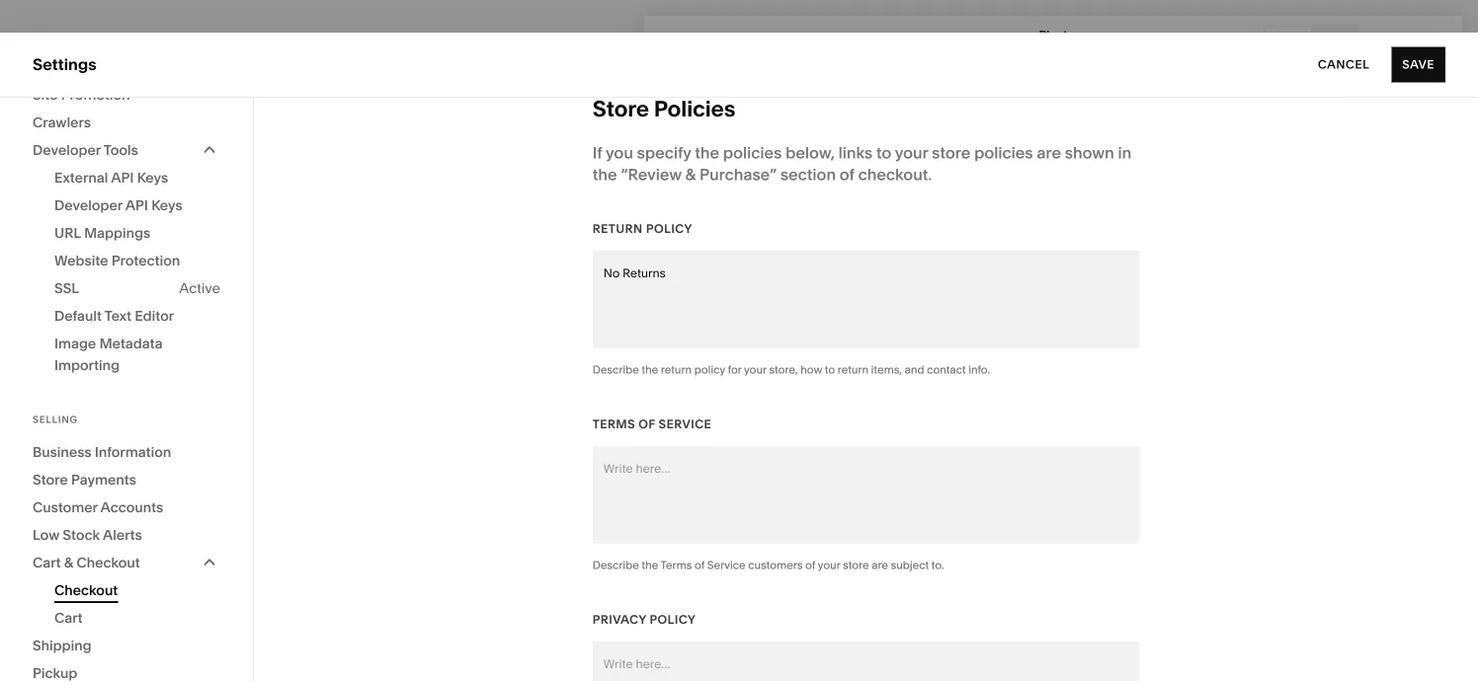Task type: locate. For each thing, give the bounding box(es) containing it.
0 horizontal spatial in
[[558, 646, 570, 663]]

to left get
[[719, 646, 732, 663]]

store
[[593, 95, 649, 122], [33, 472, 68, 489]]

scheduling
[[33, 298, 118, 317]]

0 vertical spatial store
[[932, 143, 971, 163]]

policy
[[646, 222, 692, 236], [650, 613, 696, 628]]

returns
[[623, 266, 666, 281]]

0 horizontal spatial store
[[843, 559, 869, 573]]

are left subject
[[872, 559, 888, 573]]

asset
[[33, 426, 75, 445]]

0 vertical spatial keys
[[137, 169, 168, 186]]

purchase"
[[700, 165, 777, 184]]

cart up shipping in the bottom of the page
[[54, 610, 83, 627]]

customer accounts
[[33, 500, 163, 516]]

1 vertical spatial policy
[[650, 613, 696, 628]]

1 vertical spatial developer
[[54, 197, 122, 214]]

website inside the "website protection" link
[[54, 252, 108, 269]]

service down policy
[[659, 418, 712, 432]]

1 vertical spatial &
[[64, 555, 73, 572]]

0 vertical spatial checkout
[[77, 555, 140, 572]]

1 vertical spatial website
[[54, 252, 108, 269]]

policies left shown
[[975, 143, 1033, 163]]

in inside if you specify the policies below, links to your store policies are shown in the "review & purchase" section of checkout.
[[1118, 143, 1132, 163]]

developer inside dropdown button
[[33, 142, 101, 159]]

1 vertical spatial cart
[[54, 610, 83, 627]]

asset library
[[33, 426, 132, 445]]

site promotion
[[33, 86, 130, 103]]

store up "checkout."
[[932, 143, 971, 163]]

0 vertical spatial store
[[593, 95, 649, 122]]

the up 'terms of service'
[[642, 364, 658, 377]]

2 horizontal spatial to
[[876, 143, 892, 163]]

& inside if you specify the policies below, links to your store policies are shown in the "review & purchase" section of checkout.
[[685, 165, 696, 184]]

developer tools link
[[33, 136, 220, 164]]

policy up returns
[[646, 222, 692, 236]]

customers
[[748, 559, 803, 573]]

& left john
[[64, 555, 73, 572]]

2 vertical spatial to
[[719, 646, 732, 663]]

tab list
[[1266, 27, 1357, 59]]

1 horizontal spatial return
[[838, 364, 869, 377]]

selling up "marketing"
[[33, 158, 84, 177]]

business information link
[[33, 439, 220, 466]]

store up help
[[33, 472, 68, 489]]

checkout
[[77, 555, 140, 572], [54, 583, 118, 599]]

checkout inside dropdown button
[[77, 555, 140, 572]]

api up marketing link on the top left of page
[[111, 169, 134, 186]]

0 horizontal spatial &
[[64, 555, 73, 572]]

1 vertical spatial api
[[125, 197, 148, 214]]

0 vertical spatial cart
[[33, 555, 61, 572]]

selling link
[[33, 157, 219, 180]]

to right how
[[825, 364, 835, 377]]

1 vertical spatial store
[[33, 472, 68, 489]]

2 policies from the left
[[975, 143, 1033, 163]]

are inside if you specify the policies below, links to your store policies are shown in the "review & purchase" section of checkout.
[[1037, 143, 1061, 163]]

return left policy
[[661, 364, 692, 377]]

the
[[695, 143, 720, 163], [593, 165, 617, 184], [642, 364, 658, 377], [642, 559, 658, 573], [760, 646, 781, 663]]

scheduling link
[[33, 297, 219, 320]]

if
[[593, 143, 602, 163]]

settings
[[33, 55, 96, 74], [33, 461, 95, 480]]

1 vertical spatial settings
[[33, 461, 95, 480]]

your
[[895, 143, 928, 163], [744, 364, 767, 377], [818, 559, 840, 573], [861, 646, 890, 663]]

0 horizontal spatial return
[[661, 364, 692, 377]]

cart for cart & checkout
[[33, 555, 61, 572]]

default text editor
[[54, 308, 174, 325]]

default text editor link
[[54, 302, 220, 330]]

1 vertical spatial service
[[707, 559, 746, 573]]

are
[[1037, 143, 1061, 163], [872, 559, 888, 573]]

the right get
[[760, 646, 781, 663]]

0 vertical spatial describe
[[593, 364, 639, 377]]

your up "checkout."
[[895, 143, 928, 163]]

0 horizontal spatial to
[[719, 646, 732, 663]]

website down contacts
[[54, 252, 108, 269]]

upgrade
[[627, 646, 684, 663]]

site
[[33, 86, 58, 103]]

1 horizontal spatial policies
[[975, 143, 1033, 163]]

1 vertical spatial selling
[[33, 414, 78, 426]]

protection
[[112, 252, 180, 269]]

to up "checkout."
[[876, 143, 892, 163]]

policies
[[654, 95, 736, 122]]

1 vertical spatial in
[[558, 646, 570, 663]]

store payments link
[[33, 466, 220, 494]]

describe the return policy for your store, how to return items, and contact info.
[[593, 364, 990, 377]]

to for and
[[825, 364, 835, 377]]

stock
[[63, 527, 100, 544]]

save button
[[1392, 47, 1446, 83]]

0 vertical spatial to
[[876, 143, 892, 163]]

0 vertical spatial &
[[685, 165, 696, 184]]

image metadata importing
[[54, 336, 163, 374]]

2 describe from the top
[[593, 559, 639, 573]]

keys for external api keys
[[137, 169, 168, 186]]

store payments
[[33, 472, 136, 489]]

url mappings
[[54, 225, 150, 242]]

website for website
[[33, 123, 94, 142]]

api for developer
[[125, 197, 148, 214]]

1 vertical spatial are
[[872, 559, 888, 573]]

0 vertical spatial are
[[1037, 143, 1061, 163]]

policies
[[723, 143, 782, 163], [975, 143, 1033, 163]]

cart link
[[54, 605, 220, 632]]

information
[[95, 444, 171, 461]]

return left items,
[[838, 364, 869, 377]]

service
[[659, 418, 712, 432], [707, 559, 746, 573]]

0 vertical spatial service
[[659, 418, 712, 432]]

0 vertical spatial in
[[1118, 143, 1132, 163]]

your left the site.
[[861, 646, 890, 663]]

editor
[[135, 308, 174, 325]]

14
[[573, 646, 586, 663]]

are left shown
[[1037, 143, 1061, 163]]

describe up 'terms of service'
[[593, 364, 639, 377]]

1 horizontal spatial in
[[1118, 143, 1132, 163]]

section
[[781, 165, 836, 184]]

& down specify
[[685, 165, 696, 184]]

1 horizontal spatial &
[[685, 165, 696, 184]]

0 vertical spatial settings
[[33, 55, 96, 74]]

settings down asset
[[33, 461, 95, 480]]

plant
[[1039, 28, 1068, 42]]

service left customers
[[707, 559, 746, 573]]

help
[[33, 496, 68, 515]]

mappings
[[84, 225, 150, 242]]

0 vertical spatial selling
[[33, 158, 84, 177]]

you
[[606, 143, 633, 163]]

return
[[593, 222, 643, 236]]

1 horizontal spatial store
[[932, 143, 971, 163]]

cart inside dropdown button
[[33, 555, 61, 572]]

privacy
[[593, 613, 646, 628]]

ssl
[[54, 280, 79, 297]]

1 vertical spatial keys
[[151, 197, 182, 214]]

settings up site promotion at top
[[33, 55, 96, 74]]

1 horizontal spatial terms
[[661, 559, 692, 573]]

terms
[[593, 418, 635, 432], [661, 559, 692, 573]]

cart down low
[[33, 555, 61, 572]]

0 vertical spatial terms
[[593, 418, 635, 432]]

developer tools
[[33, 142, 138, 159]]

api for external
[[111, 169, 134, 186]]

cart & checkout
[[33, 555, 140, 572]]

1 horizontal spatial to
[[825, 364, 835, 377]]

policies up purchase"
[[723, 143, 782, 163]]

policy up upgrade
[[650, 613, 696, 628]]

the up privacy policy
[[642, 559, 658, 573]]

your right for
[[744, 364, 767, 377]]

smith
[[109, 561, 142, 575]]

external
[[54, 169, 108, 186]]

1 vertical spatial to
[[825, 364, 835, 377]]

1 vertical spatial terms
[[661, 559, 692, 573]]

0 horizontal spatial store
[[33, 472, 68, 489]]

describe for describe the terms of service customers of your store are subject to.
[[593, 559, 639, 573]]

the down if
[[593, 165, 617, 184]]

items,
[[871, 364, 902, 377]]

of
[[840, 165, 855, 184], [639, 418, 656, 432], [695, 559, 705, 573], [806, 559, 816, 573], [845, 646, 858, 663]]

1 vertical spatial describe
[[593, 559, 639, 573]]

"review
[[621, 165, 682, 184]]

row group
[[253, 152, 644, 682]]

1 horizontal spatial store
[[593, 95, 649, 122]]

Search items… text field
[[318, 132, 607, 176]]

url mappings link
[[54, 219, 220, 247]]

selling up business
[[33, 414, 78, 426]]

developer down external
[[54, 197, 122, 214]]

get
[[735, 646, 757, 663]]

2 return from the left
[[838, 364, 869, 377]]

api down external api keys link on the top left of the page
[[125, 197, 148, 214]]

checkout.
[[858, 165, 932, 184]]

out
[[821, 646, 842, 663]]

0 horizontal spatial policies
[[723, 143, 782, 163]]

no
[[604, 266, 620, 281]]

0 vertical spatial developer
[[33, 142, 101, 159]]

your right customers
[[818, 559, 840, 573]]

store up you
[[593, 95, 649, 122]]

keys up developer api keys link
[[137, 169, 168, 186]]

0 vertical spatial policy
[[646, 222, 692, 236]]

in right shown
[[1118, 143, 1132, 163]]

now
[[688, 646, 715, 663]]

1 selling from the top
[[33, 158, 84, 177]]

store left subject
[[843, 559, 869, 573]]

selling
[[33, 158, 84, 177], [33, 414, 78, 426]]

business information
[[33, 444, 171, 461]]

website protection
[[54, 252, 180, 269]]

developer down crawlers
[[33, 142, 101, 159]]

in left 14
[[558, 646, 570, 663]]

crawlers link
[[33, 109, 220, 136]]

0 vertical spatial website
[[33, 123, 94, 142]]

website down site promotion at top
[[33, 123, 94, 142]]

1 horizontal spatial are
[[1037, 143, 1061, 163]]

website inside website link
[[33, 123, 94, 142]]

1 settings from the top
[[33, 55, 96, 74]]

library
[[79, 426, 132, 445]]

& inside cart & checkout dropdown button
[[64, 555, 73, 572]]

0 vertical spatial api
[[111, 169, 134, 186]]

keys down external api keys link on the top left of the page
[[151, 197, 182, 214]]

describe up privacy
[[593, 559, 639, 573]]

1 describe from the top
[[593, 364, 639, 377]]



Task type: describe. For each thing, give the bounding box(es) containing it.
external api keys
[[54, 169, 168, 186]]

asset library link
[[33, 425, 219, 448]]

info.
[[969, 364, 990, 377]]

developer for developer api keys
[[54, 197, 122, 214]]

developer api keys link
[[54, 192, 220, 219]]

active
[[179, 280, 220, 297]]

low stock alerts
[[33, 527, 142, 544]]

days.
[[589, 646, 623, 663]]

developer for developer tools
[[33, 142, 101, 159]]

cancel
[[1318, 57, 1370, 72]]

business
[[33, 444, 92, 461]]

below,
[[786, 143, 835, 163]]

specify
[[637, 143, 691, 163]]

terms of service
[[593, 418, 712, 432]]

0 horizontal spatial terms
[[593, 418, 635, 432]]

site.
[[893, 646, 920, 663]]

subject
[[891, 559, 929, 573]]

site promotion link
[[33, 81, 220, 109]]

website for website protection
[[54, 252, 108, 269]]

john smith johnsmith43233@gmail.com
[[79, 561, 237, 591]]

cart for cart
[[54, 610, 83, 627]]

store for store policies
[[593, 95, 649, 122]]

metadata
[[99, 336, 163, 352]]

cart & checkout link
[[33, 549, 220, 577]]

developer tools button
[[33, 136, 220, 164]]

store for store payments
[[33, 472, 68, 489]]

the up purchase"
[[695, 143, 720, 163]]

to for most
[[719, 646, 732, 663]]

your trial ends in 14 days. upgrade now to get the most out of your site.
[[462, 646, 920, 663]]

2 settings from the top
[[33, 461, 95, 480]]

1 return from the left
[[661, 364, 692, 377]]

most
[[784, 646, 817, 663]]

crawlers
[[33, 114, 91, 131]]

privacy policy
[[593, 613, 696, 628]]

1 policies from the left
[[723, 143, 782, 163]]

importing
[[54, 357, 120, 374]]

if you specify the policies below, links to your store policies are shown in the "review & purchase" section of checkout.
[[593, 143, 1132, 184]]

settings link
[[33, 460, 219, 483]]

describe for describe the return policy for your store, how to return items, and contact info.
[[593, 364, 639, 377]]

tools
[[104, 142, 138, 159]]

website link
[[33, 122, 219, 145]]

developer api keys
[[54, 197, 182, 214]]

1 vertical spatial checkout
[[54, 583, 118, 599]]

all
[[286, 94, 314, 121]]

and
[[905, 364, 925, 377]]

for
[[728, 364, 742, 377]]

return policy
[[593, 222, 692, 236]]

store inside if you specify the policies below, links to your store policies are shown in the "review & purchase" section of checkout.
[[932, 143, 971, 163]]

checkout link
[[54, 577, 220, 605]]

no returns
[[604, 266, 666, 281]]

customer
[[33, 500, 98, 516]]

marketing
[[33, 193, 109, 212]]

policy for return policy
[[646, 222, 692, 236]]

your inside if you specify the policies below, links to your store policies are shown in the "review & purchase" section of checkout.
[[895, 143, 928, 163]]

policy for privacy policy
[[650, 613, 696, 628]]

store,
[[769, 364, 798, 377]]

cancel button
[[1318, 47, 1370, 83]]

store policies
[[593, 95, 736, 122]]

shipping
[[33, 638, 92, 655]]

of inside if you specify the policies below, links to your store policies are shown in the "review & purchase" section of checkout.
[[840, 165, 855, 184]]

to inside if you specify the policies below, links to your store policies are shown in the "review & purchase" section of checkout.
[[876, 143, 892, 163]]

cart & checkout button
[[33, 549, 220, 577]]

2 selling from the top
[[33, 414, 78, 426]]

your
[[462, 646, 491, 663]]

marketing link
[[33, 192, 219, 215]]

0 horizontal spatial are
[[872, 559, 888, 573]]

describe the terms of service customers of your store are subject to.
[[593, 559, 944, 573]]

image metadata importing link
[[54, 330, 220, 379]]

ends
[[522, 646, 554, 663]]

text
[[105, 308, 132, 325]]

contacts link
[[33, 227, 219, 250]]

analytics link
[[33, 262, 219, 285]]

low
[[33, 527, 59, 544]]

john
[[79, 561, 106, 575]]

shipping link
[[33, 632, 220, 660]]

promotion
[[61, 86, 130, 103]]

image
[[54, 336, 96, 352]]

johnsmith43233@gmail.com
[[79, 576, 237, 591]]

accounts
[[100, 500, 163, 516]]

to.
[[932, 559, 944, 573]]

trial
[[494, 646, 519, 663]]

1 vertical spatial store
[[843, 559, 869, 573]]

website protection link
[[54, 247, 220, 275]]

payments
[[71, 472, 136, 489]]

contacts
[[33, 228, 101, 247]]

customer accounts link
[[33, 494, 220, 522]]

contact
[[927, 364, 966, 377]]

keys for developer api keys
[[151, 197, 182, 214]]

external api keys link
[[54, 164, 220, 192]]

low stock alerts link
[[33, 522, 220, 549]]



Task type: vqa. For each thing, say whether or not it's contained in the screenshot.
top are
yes



